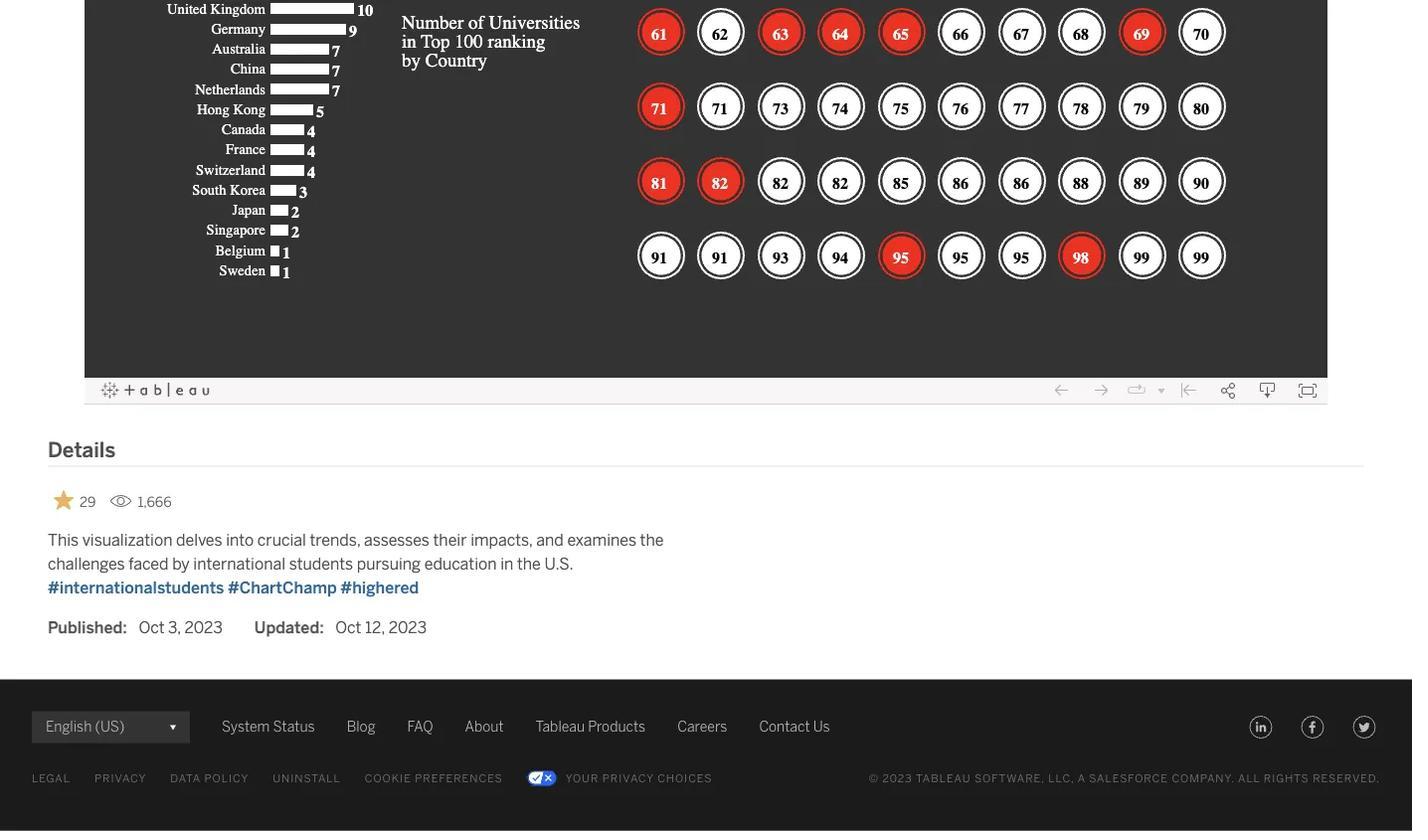 Task type: locate. For each thing, give the bounding box(es) containing it.
tableau left software,
[[916, 772, 971, 786]]

1 vertical spatial the
[[517, 555, 541, 574]]

in
[[500, 555, 513, 574]]

oct left the 12,
[[335, 619, 361, 638]]

visualization
[[82, 531, 172, 550]]

:
[[123, 619, 127, 638], [319, 619, 324, 638]]

tableau up your in the left of the page
[[536, 719, 585, 736]]

0 horizontal spatial privacy
[[94, 772, 146, 786]]

english (us)
[[46, 719, 125, 736]]

1 : from the left
[[123, 619, 127, 638]]

: for published
[[123, 619, 127, 638]]

faced
[[129, 555, 169, 574]]

selected language element
[[46, 712, 176, 744]]

: left the 12,
[[319, 619, 324, 638]]

12,
[[365, 619, 385, 638]]

their
[[433, 531, 467, 550]]

a
[[1078, 772, 1086, 786]]

the right in
[[517, 555, 541, 574]]

assesses
[[364, 531, 429, 550]]

0 vertical spatial the
[[640, 531, 664, 550]]

into
[[226, 531, 254, 550]]

your privacy choices link
[[527, 768, 712, 791]]

#internationalstudents link
[[48, 579, 224, 598]]

data policy link
[[170, 768, 249, 791]]

english
[[46, 719, 92, 736]]

oct for oct 3, 2023
[[139, 619, 165, 638]]

details
[[48, 438, 116, 463]]

this
[[48, 531, 79, 550]]

cookie preferences
[[365, 772, 503, 786]]

privacy down selected language element
[[94, 772, 146, 786]]

rights
[[1264, 772, 1309, 786]]

privacy
[[94, 772, 146, 786], [602, 772, 654, 786]]

careers
[[677, 719, 727, 736]]

0 horizontal spatial :
[[123, 619, 127, 638]]

#internationalstudents
[[48, 579, 224, 598]]

careers link
[[677, 716, 727, 740]]

2023 right the 12,
[[389, 619, 427, 638]]

llc,
[[1049, 772, 1075, 786]]

tableau products link
[[536, 716, 646, 740]]

pursuing
[[357, 555, 421, 574]]

about
[[465, 719, 504, 736]]

2023 for oct 12, 2023
[[389, 619, 427, 638]]

0 horizontal spatial tableau
[[536, 719, 585, 736]]

1,666
[[138, 495, 172, 511]]

about link
[[465, 716, 504, 740]]

2 : from the left
[[319, 619, 324, 638]]

privacy right your in the left of the page
[[602, 772, 654, 786]]

: down #internationalstudents link
[[123, 619, 127, 638]]

0 horizontal spatial the
[[517, 555, 541, 574]]

contact us
[[759, 719, 830, 736]]

published
[[48, 619, 123, 638]]

2023 right 3,
[[184, 619, 223, 638]]

1 horizontal spatial the
[[640, 531, 664, 550]]

0 vertical spatial tableau
[[536, 719, 585, 736]]

this visualization delves into crucial trends, assesses their impacts, and examines the challenges faced by international students pursuing education in the u.s. #internationalstudents #chartchamp #highered
[[48, 531, 664, 598]]

1 horizontal spatial privacy
[[602, 772, 654, 786]]

#highered
[[340, 579, 419, 598]]

2 oct from the left
[[335, 619, 361, 638]]

0 horizontal spatial 2023
[[184, 619, 223, 638]]

Remove Favorite button
[[48, 485, 102, 517]]

company.
[[1172, 772, 1235, 786]]

your
[[566, 772, 599, 786]]

by
[[172, 555, 190, 574]]

oct left 3,
[[139, 619, 165, 638]]

1 horizontal spatial 2023
[[389, 619, 427, 638]]

and
[[536, 531, 564, 550]]

the right examines
[[640, 531, 664, 550]]

2023
[[184, 619, 223, 638], [389, 619, 427, 638], [883, 772, 913, 786]]

2023 right ©
[[883, 772, 913, 786]]

oct 12, 2023
[[335, 619, 427, 638]]

legal link
[[32, 768, 71, 791]]

0 horizontal spatial oct
[[139, 619, 165, 638]]

privacy link
[[94, 768, 146, 791]]

oct
[[139, 619, 165, 638], [335, 619, 361, 638]]

uninstall link
[[273, 768, 341, 791]]

#highered link
[[340, 579, 419, 598]]

1 horizontal spatial :
[[319, 619, 324, 638]]

tableau
[[536, 719, 585, 736], [916, 772, 971, 786]]

1 horizontal spatial oct
[[335, 619, 361, 638]]

the
[[640, 531, 664, 550], [517, 555, 541, 574]]

1 oct from the left
[[139, 619, 165, 638]]

2 horizontal spatial 2023
[[883, 772, 913, 786]]

1 horizontal spatial tableau
[[916, 772, 971, 786]]

all
[[1238, 772, 1260, 786]]

students
[[289, 555, 353, 574]]

faq
[[407, 719, 433, 736]]



Task type: vqa. For each thing, say whether or not it's contained in the screenshot.
the rightmost privacy
yes



Task type: describe. For each thing, give the bounding box(es) containing it.
©
[[869, 772, 879, 786]]

system status
[[222, 719, 315, 736]]

2 privacy from the left
[[602, 772, 654, 786]]

system status link
[[222, 716, 315, 740]]

blog
[[347, 719, 375, 736]]

#chartchamp
[[228, 579, 337, 598]]

crucial
[[257, 531, 306, 550]]

uninstall
[[273, 772, 341, 786]]

choices
[[658, 772, 712, 786]]

u.s.
[[544, 555, 574, 574]]

legal
[[32, 772, 71, 786]]

updated :
[[254, 619, 324, 638]]

3,
[[168, 619, 181, 638]]

#chartchamp link
[[228, 579, 337, 598]]

preferences
[[415, 772, 503, 786]]

system
[[222, 719, 270, 736]]

education
[[424, 555, 497, 574]]

cookie
[[365, 772, 412, 786]]

(us)
[[95, 719, 125, 736]]

us
[[813, 719, 830, 736]]

1 vertical spatial tableau
[[916, 772, 971, 786]]

1 privacy from the left
[[94, 772, 146, 786]]

salesforce
[[1089, 772, 1168, 786]]

tableau products
[[536, 719, 646, 736]]

cookie preferences button
[[365, 768, 503, 791]]

29
[[80, 495, 96, 511]]

data
[[170, 772, 201, 786]]

updated
[[254, 619, 319, 638]]

impacts,
[[471, 531, 533, 550]]

challenges
[[48, 555, 125, 574]]

delves
[[176, 531, 222, 550]]

2023 for oct 3, 2023
[[184, 619, 223, 638]]

: for updated
[[319, 619, 324, 638]]

trends,
[[310, 531, 360, 550]]

products
[[588, 719, 646, 736]]

blog link
[[347, 716, 375, 740]]

contact us link
[[759, 716, 830, 740]]

examines
[[567, 531, 636, 550]]

your privacy choices
[[566, 772, 712, 786]]

oct 3, 2023
[[139, 619, 223, 638]]

data policy
[[170, 772, 249, 786]]

status
[[273, 719, 315, 736]]

oct for oct 12, 2023
[[335, 619, 361, 638]]

1,666 views element
[[102, 487, 180, 519]]

© 2023 tableau software, llc, a salesforce company. all rights reserved.
[[869, 772, 1380, 786]]

international
[[193, 555, 285, 574]]

faq link
[[407, 716, 433, 740]]

policy
[[204, 772, 249, 786]]

contact
[[759, 719, 810, 736]]

reserved.
[[1313, 772, 1380, 786]]

published :
[[48, 619, 127, 638]]

software,
[[975, 772, 1045, 786]]



